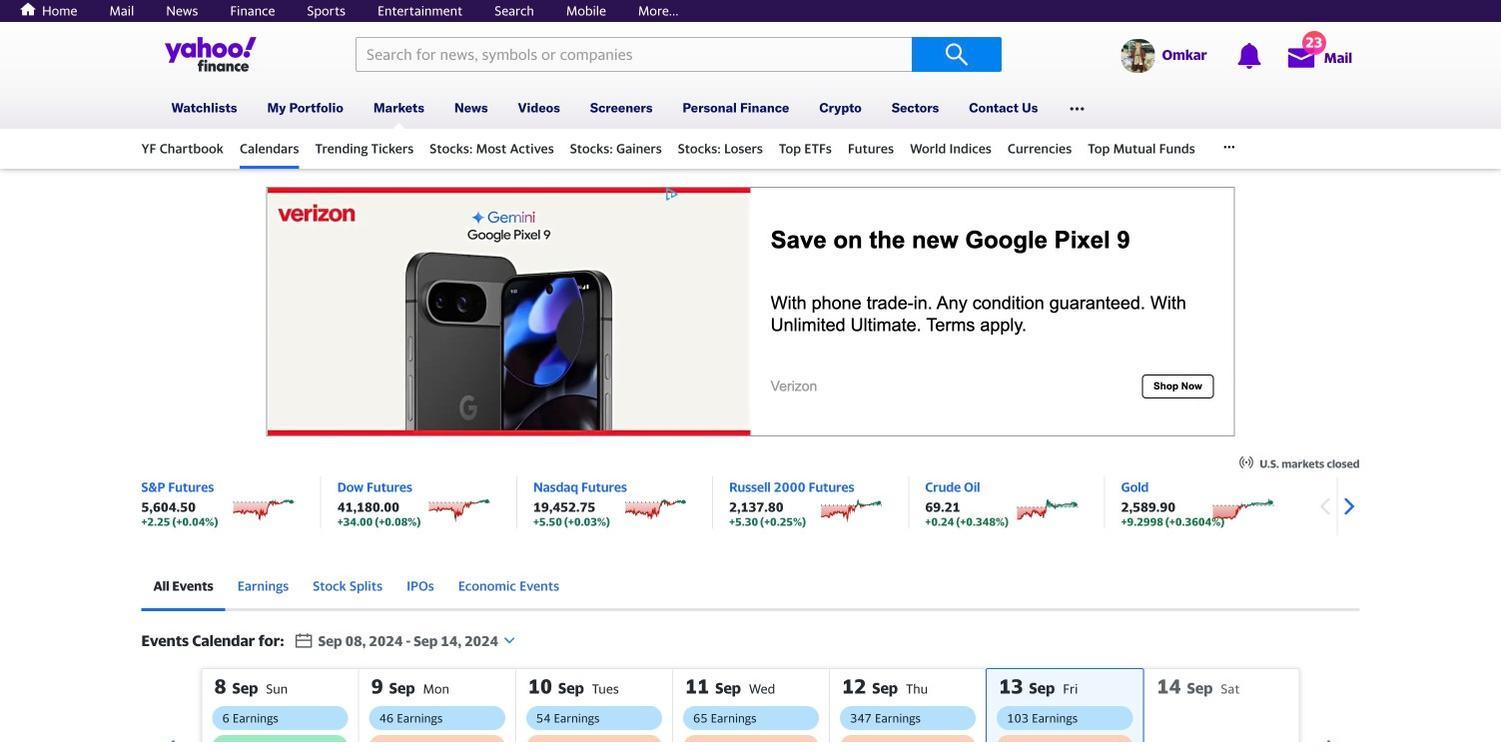 Task type: locate. For each thing, give the bounding box(es) containing it.
notifications image
[[1236, 43, 1262, 69]]

navigation
[[0, 82, 1501, 169], [1340, 87, 1350, 129]]

markets image
[[393, 117, 405, 129]]

advertisement element
[[266, 187, 1235, 437]]

next image
[[1318, 734, 1346, 742]]

tab list
[[141, 564, 1360, 611]]



Task type: describe. For each thing, give the bounding box(es) containing it.
next image
[[1334, 491, 1364, 521]]

previous image
[[1310, 491, 1340, 521]]

prev image
[[156, 734, 184, 742]]

search image
[[945, 42, 969, 66]]

Search for news, symbols or companies text field
[[356, 37, 912, 72]]



Task type: vqa. For each thing, say whether or not it's contained in the screenshot.
Search image
yes



